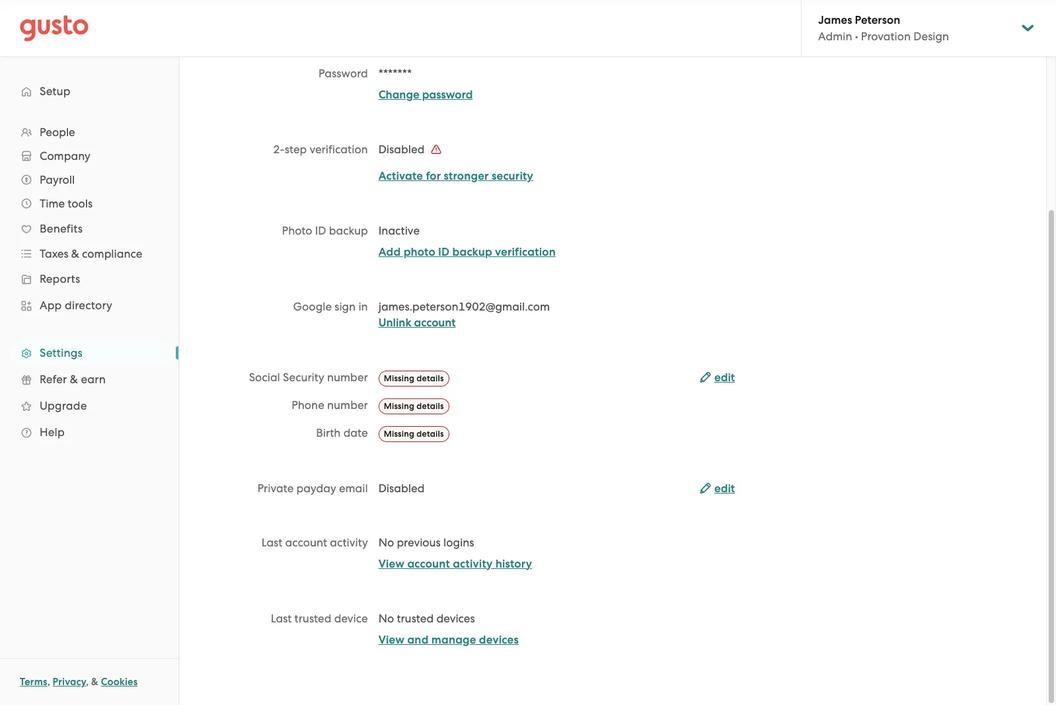 Task type: describe. For each thing, give the bounding box(es) containing it.
edit for 1st edit button from the bottom of the page
[[715, 482, 735, 496]]

setup link
[[13, 79, 165, 103]]

logins
[[444, 536, 474, 549]]

earn
[[81, 373, 106, 386]]

reports
[[40, 272, 80, 286]]

•
[[856, 30, 859, 43]]

taxes
[[40, 247, 69, 261]]

photo
[[404, 245, 436, 259]]

birth
[[316, 426, 341, 440]]

add photo id backup verification button
[[379, 245, 556, 261]]

peterson
[[855, 13, 901, 27]]

sign
[[335, 300, 356, 313]]

tools
[[68, 197, 93, 210]]

help
[[40, 426, 65, 439]]

trusted for no
[[397, 612, 434, 625]]

view account activity history
[[379, 557, 532, 571]]

terms
[[20, 676, 47, 688]]

unlink
[[379, 316, 412, 330]]

refer & earn link
[[13, 368, 165, 391]]

private
[[258, 482, 294, 495]]

list containing people
[[0, 120, 179, 446]]

details for social security number
[[417, 374, 444, 383]]

& for compliance
[[71, 247, 79, 261]]

provation
[[862, 30, 911, 43]]

privacy link
[[53, 676, 86, 688]]

james.peterson1902@gmail.com unlink account
[[379, 300, 550, 330]]

phone
[[292, 399, 325, 412]]

details for birth date
[[417, 429, 444, 439]]

unlink account button
[[379, 315, 456, 331]]

1 , from the left
[[47, 676, 50, 688]]

birth date
[[316, 426, 368, 440]]

security
[[283, 371, 325, 384]]

step
[[285, 143, 307, 156]]

social
[[249, 371, 280, 384]]

setup
[[40, 85, 71, 98]]

change password button
[[379, 87, 473, 103]]

app
[[40, 299, 62, 312]]

directory
[[65, 299, 112, 312]]

james.peterson1902@gmail.com
[[379, 300, 550, 313]]

2-step verification
[[273, 143, 368, 156]]

and
[[408, 633, 429, 647]]

taxes & compliance
[[40, 247, 142, 261]]

security
[[492, 169, 534, 183]]

account for view account activity history
[[408, 557, 450, 571]]

password
[[422, 88, 473, 102]]

benefits
[[40, 222, 83, 235]]

missing details for phone number
[[384, 401, 444, 411]]

0 horizontal spatial verification
[[310, 143, 368, 156]]

add photo id backup verification
[[379, 245, 556, 259]]

social security number
[[249, 371, 368, 384]]

refer
[[40, 373, 67, 386]]

time
[[40, 197, 65, 210]]

activate
[[379, 169, 423, 183]]

change
[[379, 88, 420, 102]]

no for view account activity history
[[379, 536, 394, 549]]

refer & earn
[[40, 373, 106, 386]]

1 edit button from the top
[[700, 370, 735, 386]]

manage
[[432, 633, 477, 647]]

benefits link
[[13, 217, 165, 241]]

view account activity history link
[[379, 557, 532, 571]]

module__icon___go7vc image
[[431, 144, 441, 155]]

google
[[293, 300, 332, 313]]

payday
[[297, 482, 336, 495]]

gusto navigation element
[[0, 57, 179, 467]]

james peterson admin • provation design
[[819, 13, 950, 43]]

id inside button
[[438, 245, 450, 259]]

missing details for social security number
[[384, 374, 444, 383]]

settings
[[40, 347, 83, 360]]

time tools
[[40, 197, 93, 210]]

google sign in
[[293, 300, 368, 313]]

compliance
[[82, 247, 142, 261]]

disabled for email
[[379, 482, 425, 495]]

account for last account activity
[[285, 536, 327, 549]]

account inside james.peterson1902@gmail.com unlink account
[[414, 316, 456, 330]]

activate for stronger security
[[379, 169, 534, 183]]



Task type: locate. For each thing, give the bounding box(es) containing it.
date
[[344, 426, 368, 440]]

view left and
[[379, 633, 405, 647]]

photo
[[282, 224, 312, 237]]

1 view from the top
[[379, 557, 405, 571]]

view and manage devices link
[[379, 633, 519, 647]]

devices right manage on the left bottom of page
[[479, 633, 519, 647]]

phone number
[[292, 399, 368, 412]]

0 vertical spatial disabled
[[379, 143, 428, 156]]

people
[[40, 126, 75, 139]]

cookies
[[101, 676, 138, 688]]

in
[[359, 300, 368, 313]]

0 vertical spatial missing
[[384, 374, 415, 383]]

1 vertical spatial account
[[285, 536, 327, 549]]

1 horizontal spatial backup
[[453, 245, 493, 259]]

2 no from the top
[[379, 612, 394, 625]]

terms link
[[20, 676, 47, 688]]

1 missing from the top
[[384, 374, 415, 383]]

& for earn
[[70, 373, 78, 386]]

0 vertical spatial activity
[[330, 536, 368, 549]]

private payday email
[[258, 482, 368, 495]]

2 missing details from the top
[[384, 401, 444, 411]]

no previous logins
[[379, 536, 474, 549]]

, left the cookies
[[86, 676, 89, 688]]

activity for view account activity history
[[453, 557, 493, 571]]

& left the cookies
[[91, 676, 99, 688]]

0 horizontal spatial backup
[[329, 224, 368, 237]]

1 number from the top
[[327, 371, 368, 384]]

payroll
[[40, 173, 75, 186]]

, left privacy link
[[47, 676, 50, 688]]

0 vertical spatial missing details
[[384, 374, 444, 383]]

view and manage devices
[[379, 633, 519, 647]]

1 disabled from the top
[[379, 143, 428, 156]]

missing
[[384, 374, 415, 383], [384, 401, 415, 411], [384, 429, 415, 439]]

0 vertical spatial details
[[417, 374, 444, 383]]

last account activity
[[262, 536, 368, 549]]

2 view from the top
[[379, 633, 405, 647]]

verification inside button
[[495, 245, 556, 259]]

1 horizontal spatial activity
[[453, 557, 493, 571]]

last for view and manage devices
[[271, 612, 292, 625]]

&
[[71, 247, 79, 261], [70, 373, 78, 386], [91, 676, 99, 688]]

2 number from the top
[[327, 399, 368, 412]]

1 vertical spatial view
[[379, 633, 405, 647]]

1 vertical spatial disabled
[[379, 482, 425, 495]]

edit
[[715, 371, 735, 385], [715, 482, 735, 496]]

0 horizontal spatial trusted
[[295, 612, 332, 625]]

stronger
[[444, 169, 489, 183]]

taxes & compliance button
[[13, 242, 165, 266]]

view for view and manage devices
[[379, 633, 405, 647]]

company button
[[13, 144, 165, 168]]

trusted up and
[[397, 612, 434, 625]]

2 vertical spatial details
[[417, 429, 444, 439]]

activity
[[330, 536, 368, 549], [453, 557, 493, 571]]

missing for phone number
[[384, 401, 415, 411]]

payroll button
[[13, 168, 165, 192]]

1 vertical spatial id
[[438, 245, 450, 259]]

edit for second edit button from the bottom of the page
[[715, 371, 735, 385]]

activate for stronger security link
[[379, 169, 534, 183]]

activity down the 'email'
[[330, 536, 368, 549]]

0 vertical spatial verification
[[310, 143, 368, 156]]

0 vertical spatial number
[[327, 371, 368, 384]]

activity down "logins"
[[453, 557, 493, 571]]

0 vertical spatial no
[[379, 536, 394, 549]]

0 horizontal spatial devices
[[437, 612, 475, 625]]

1 vertical spatial backup
[[453, 245, 493, 259]]

number up the phone number
[[327, 371, 368, 384]]

& right taxes
[[71, 247, 79, 261]]

1 vertical spatial last
[[271, 612, 292, 625]]

0 horizontal spatial ,
[[47, 676, 50, 688]]

james
[[819, 13, 853, 27]]

1 horizontal spatial devices
[[479, 633, 519, 647]]

view down previous
[[379, 557, 405, 571]]

2 vertical spatial &
[[91, 676, 99, 688]]

privacy
[[53, 676, 86, 688]]

*******
[[379, 67, 412, 80]]

1 vertical spatial edit button
[[700, 481, 735, 497]]

1 horizontal spatial id
[[438, 245, 450, 259]]

history
[[496, 557, 532, 571]]

1 horizontal spatial trusted
[[397, 612, 434, 625]]

0 vertical spatial devices
[[437, 612, 475, 625]]

2 missing from the top
[[384, 401, 415, 411]]

cookies button
[[101, 675, 138, 690]]

no for view and manage devices
[[379, 612, 394, 625]]

1 details from the top
[[417, 374, 444, 383]]

account
[[414, 316, 456, 330], [285, 536, 327, 549], [408, 557, 450, 571]]

trusted left device
[[295, 612, 332, 625]]

missing for birth date
[[384, 429, 415, 439]]

0 vertical spatial &
[[71, 247, 79, 261]]

2 trusted from the left
[[397, 612, 434, 625]]

2 edit from the top
[[715, 482, 735, 496]]

id
[[315, 224, 326, 237], [438, 245, 450, 259]]

backup left "inactive"
[[329, 224, 368, 237]]

trusted for last
[[295, 612, 332, 625]]

upgrade
[[40, 399, 87, 413]]

change password
[[379, 88, 473, 102]]

inactive
[[379, 224, 420, 237]]

disabled up "activate"
[[379, 143, 428, 156]]

1 vertical spatial activity
[[453, 557, 493, 571]]

,
[[47, 676, 50, 688], [86, 676, 89, 688]]

activity for last account activity
[[330, 536, 368, 549]]

3 missing from the top
[[384, 429, 415, 439]]

app directory
[[40, 299, 112, 312]]

number up birth date
[[327, 399, 368, 412]]

view
[[379, 557, 405, 571], [379, 633, 405, 647]]

2 , from the left
[[86, 676, 89, 688]]

1 vertical spatial verification
[[495, 245, 556, 259]]

1 vertical spatial missing
[[384, 401, 415, 411]]

2 edit button from the top
[[700, 481, 735, 497]]

last for view account activity history
[[262, 536, 283, 549]]

previous
[[397, 536, 441, 549]]

settings link
[[13, 341, 165, 365]]

3 details from the top
[[417, 429, 444, 439]]

details for phone number
[[417, 401, 444, 411]]

0 vertical spatial id
[[315, 224, 326, 237]]

photo id backup
[[282, 224, 368, 237]]

view for view account activity history
[[379, 557, 405, 571]]

app directory link
[[13, 294, 165, 317]]

no
[[379, 536, 394, 549], [379, 612, 394, 625]]

1 vertical spatial number
[[327, 399, 368, 412]]

email
[[339, 482, 368, 495]]

password
[[319, 67, 368, 80]]

help link
[[13, 421, 165, 444]]

upgrade link
[[13, 394, 165, 418]]

1 vertical spatial &
[[70, 373, 78, 386]]

trusted
[[295, 612, 332, 625], [397, 612, 434, 625]]

for
[[426, 169, 441, 183]]

edit button
[[700, 370, 735, 386], [700, 481, 735, 497]]

1 horizontal spatial verification
[[495, 245, 556, 259]]

0 vertical spatial edit
[[715, 371, 735, 385]]

add
[[379, 245, 401, 259]]

admin
[[819, 30, 853, 43]]

account down private payday email
[[285, 536, 327, 549]]

people button
[[13, 120, 165, 144]]

reports link
[[13, 267, 165, 291]]

0 horizontal spatial id
[[315, 224, 326, 237]]

1 trusted from the left
[[295, 612, 332, 625]]

list
[[0, 120, 179, 446]]

backup inside button
[[453, 245, 493, 259]]

last trusted device
[[271, 612, 368, 625]]

1 vertical spatial missing details
[[384, 401, 444, 411]]

0 vertical spatial view
[[379, 557, 405, 571]]

disabled for verification
[[379, 143, 428, 156]]

0 vertical spatial last
[[262, 536, 283, 549]]

last
[[262, 536, 283, 549], [271, 612, 292, 625]]

1 missing details from the top
[[384, 374, 444, 383]]

2 vertical spatial account
[[408, 557, 450, 571]]

time tools button
[[13, 192, 165, 216]]

1 horizontal spatial ,
[[86, 676, 89, 688]]

verification
[[310, 143, 368, 156], [495, 245, 556, 259]]

& inside dropdown button
[[71, 247, 79, 261]]

missing details
[[384, 374, 444, 383], [384, 401, 444, 411], [384, 429, 444, 439]]

disabled right the 'email'
[[379, 482, 425, 495]]

0 vertical spatial edit button
[[700, 370, 735, 386]]

missing details for birth date
[[384, 429, 444, 439]]

1 vertical spatial devices
[[479, 633, 519, 647]]

2 details from the top
[[417, 401, 444, 411]]

1 edit from the top
[[715, 371, 735, 385]]

0 vertical spatial backup
[[329, 224, 368, 237]]

company
[[40, 149, 90, 163]]

terms , privacy , & cookies
[[20, 676, 138, 688]]

number
[[327, 371, 368, 384], [327, 399, 368, 412]]

account down the 'no previous logins'
[[408, 557, 450, 571]]

account down james.peterson1902@gmail.com
[[414, 316, 456, 330]]

disabled
[[379, 143, 428, 156], [379, 482, 425, 495]]

& left earn
[[70, 373, 78, 386]]

2 disabled from the top
[[379, 482, 425, 495]]

no right device
[[379, 612, 394, 625]]

backup right photo
[[453, 245, 493, 259]]

1 vertical spatial details
[[417, 401, 444, 411]]

home image
[[20, 15, 89, 41]]

1 vertical spatial edit
[[715, 482, 735, 496]]

1 vertical spatial no
[[379, 612, 394, 625]]

devices up manage on the left bottom of page
[[437, 612, 475, 625]]

design
[[914, 30, 950, 43]]

no left previous
[[379, 536, 394, 549]]

device
[[334, 612, 368, 625]]

no trusted devices
[[379, 612, 475, 625]]

0 horizontal spatial activity
[[330, 536, 368, 549]]

2 vertical spatial missing details
[[384, 429, 444, 439]]

0 vertical spatial account
[[414, 316, 456, 330]]

3 missing details from the top
[[384, 429, 444, 439]]

2-
[[273, 143, 285, 156]]

2 vertical spatial missing
[[384, 429, 415, 439]]

missing for social security number
[[384, 374, 415, 383]]

1 no from the top
[[379, 536, 394, 549]]



Task type: vqa. For each thing, say whether or not it's contained in the screenshot.
People
yes



